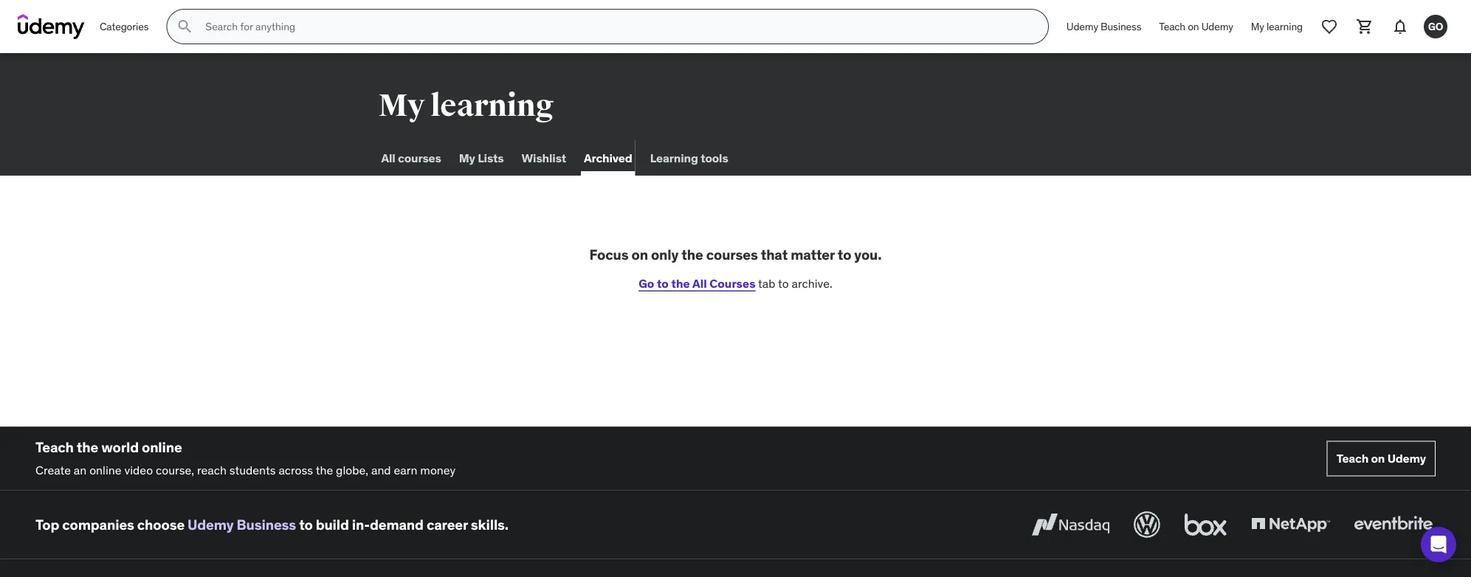 Task type: vqa. For each thing, say whether or not it's contained in the screenshot.
TEACH THE WORLD ONLINE CREATE AN ONLINE VIDEO COURSE, REACH STUDENTS ACROSS THE GLOBE, AND EARN MONEY
yes



Task type: locate. For each thing, give the bounding box(es) containing it.
and
[[371, 463, 391, 478]]

focus
[[590, 246, 629, 264]]

0 horizontal spatial all
[[381, 150, 396, 165]]

my learning
[[1252, 20, 1303, 33], [378, 86, 554, 125]]

to left build
[[299, 516, 313, 534]]

an
[[74, 463, 87, 478]]

1 horizontal spatial my
[[459, 150, 475, 165]]

1 horizontal spatial all
[[693, 276, 707, 291]]

courses
[[710, 276, 756, 291]]

volkswagen image
[[1131, 509, 1164, 541]]

0 horizontal spatial courses
[[398, 150, 441, 165]]

0 horizontal spatial teach on udemy link
[[1151, 9, 1243, 44]]

all courses
[[381, 150, 441, 165]]

my inside my learning link
[[1252, 20, 1265, 33]]

2 vertical spatial on
[[1372, 451, 1386, 466]]

archive.
[[792, 276, 833, 291]]

on for topmost teach on udemy link
[[1188, 20, 1200, 33]]

Search for anything text field
[[203, 14, 1031, 39]]

0 vertical spatial learning
[[1267, 20, 1303, 33]]

netapp image
[[1249, 509, 1334, 541]]

my left the lists
[[459, 150, 475, 165]]

earn
[[394, 463, 418, 478]]

2 vertical spatial my
[[459, 150, 475, 165]]

globe,
[[336, 463, 369, 478]]

2 horizontal spatial my
[[1252, 20, 1265, 33]]

1 vertical spatial courses
[[707, 246, 758, 264]]

notifications image
[[1392, 18, 1410, 35]]

0 horizontal spatial business
[[237, 516, 296, 534]]

my learning up my lists
[[378, 86, 554, 125]]

eventbrite image
[[1352, 509, 1436, 541]]

teach
[[1160, 20, 1186, 33], [35, 439, 74, 456], [1337, 451, 1369, 466]]

my for my learning link
[[1252, 20, 1265, 33]]

companies
[[62, 516, 134, 534]]

teach on udemy
[[1160, 20, 1234, 33], [1337, 451, 1427, 466]]

0 horizontal spatial my
[[378, 86, 425, 125]]

my learning left wishlist image
[[1252, 20, 1303, 33]]

wishlist image
[[1321, 18, 1339, 35]]

udemy business
[[1067, 20, 1142, 33]]

courses inside 'link'
[[398, 150, 441, 165]]

business
[[1101, 20, 1142, 33], [237, 516, 296, 534]]

learning tools link
[[647, 140, 732, 176]]

1 horizontal spatial online
[[142, 439, 182, 456]]

1 vertical spatial online
[[89, 463, 122, 478]]

0 horizontal spatial teach
[[35, 439, 74, 456]]

0 vertical spatial udemy business link
[[1058, 9, 1151, 44]]

all
[[381, 150, 396, 165], [693, 276, 707, 291]]

that
[[761, 246, 788, 264]]

online right 'an'
[[89, 463, 122, 478]]

1 horizontal spatial udemy business link
[[1058, 9, 1151, 44]]

1 vertical spatial teach on udemy
[[1337, 451, 1427, 466]]

to
[[838, 246, 852, 264], [657, 276, 669, 291], [778, 276, 789, 291], [299, 516, 313, 534]]

0 vertical spatial my learning
[[1252, 20, 1303, 33]]

world
[[101, 439, 139, 456]]

choose
[[137, 516, 185, 534]]

0 vertical spatial courses
[[398, 150, 441, 165]]

udemy
[[1067, 20, 1099, 33], [1202, 20, 1234, 33], [1388, 451, 1427, 466], [188, 516, 234, 534]]

1 vertical spatial learning
[[430, 86, 554, 125]]

teach inside teach the world online create an online video course, reach students across the globe, and earn money
[[35, 439, 74, 456]]

learning
[[1267, 20, 1303, 33], [430, 86, 554, 125]]

udemy business link
[[1058, 9, 1151, 44], [188, 516, 296, 534]]

2 horizontal spatial on
[[1372, 451, 1386, 466]]

my
[[1252, 20, 1265, 33], [378, 86, 425, 125], [459, 150, 475, 165]]

1 vertical spatial on
[[632, 246, 648, 264]]

shopping cart with 0 items image
[[1357, 18, 1374, 35]]

reach
[[197, 463, 227, 478]]

online up course,
[[142, 439, 182, 456]]

my learning link
[[1243, 9, 1312, 44]]

video
[[124, 463, 153, 478]]

the
[[682, 246, 704, 264], [672, 276, 690, 291], [77, 439, 98, 456], [316, 463, 333, 478]]

0 vertical spatial business
[[1101, 20, 1142, 33]]

1 horizontal spatial teach on udemy
[[1337, 451, 1427, 466]]

1 vertical spatial teach on udemy link
[[1328, 441, 1436, 477]]

my for my lists link
[[459, 150, 475, 165]]

to right go
[[657, 276, 669, 291]]

teach the world online create an online video course, reach students across the globe, and earn money
[[35, 439, 456, 478]]

1 horizontal spatial business
[[1101, 20, 1142, 33]]

learning left wishlist image
[[1267, 20, 1303, 33]]

1 horizontal spatial learning
[[1267, 20, 1303, 33]]

0 vertical spatial on
[[1188, 20, 1200, 33]]

demand
[[370, 516, 424, 534]]

1 horizontal spatial my learning
[[1252, 20, 1303, 33]]

teach on udemy link
[[1151, 9, 1243, 44], [1328, 441, 1436, 477]]

go
[[639, 276, 655, 291]]

course,
[[156, 463, 194, 478]]

0 vertical spatial all
[[381, 150, 396, 165]]

1 vertical spatial all
[[693, 276, 707, 291]]

you.
[[855, 246, 882, 264]]

wishlist
[[522, 150, 566, 165]]

1 horizontal spatial teach on udemy link
[[1328, 441, 1436, 477]]

focus on only the courses that matter to you.
[[590, 246, 882, 264]]

top
[[35, 516, 59, 534]]

box image
[[1182, 509, 1231, 541]]

1 horizontal spatial teach
[[1160, 20, 1186, 33]]

0 vertical spatial teach on udemy
[[1160, 20, 1234, 33]]

my lists link
[[456, 140, 507, 176]]

0 horizontal spatial on
[[632, 246, 648, 264]]

skills.
[[471, 516, 509, 534]]

my left wishlist image
[[1252, 20, 1265, 33]]

2 horizontal spatial teach
[[1337, 451, 1369, 466]]

1 horizontal spatial courses
[[707, 246, 758, 264]]

1 horizontal spatial on
[[1188, 20, 1200, 33]]

courses up courses
[[707, 246, 758, 264]]

1 vertical spatial my
[[378, 86, 425, 125]]

learning up the lists
[[430, 86, 554, 125]]

0 horizontal spatial learning
[[430, 86, 554, 125]]

money
[[420, 463, 456, 478]]

0 horizontal spatial udemy business link
[[188, 516, 296, 534]]

lists
[[478, 150, 504, 165]]

0 vertical spatial my
[[1252, 20, 1265, 33]]

to left the you.
[[838, 246, 852, 264]]

my inside my lists link
[[459, 150, 475, 165]]

1 vertical spatial my learning
[[378, 86, 554, 125]]

my up all courses
[[378, 86, 425, 125]]

0 horizontal spatial teach on udemy
[[1160, 20, 1234, 33]]

courses
[[398, 150, 441, 165], [707, 246, 758, 264]]

1 vertical spatial business
[[237, 516, 296, 534]]

archived
[[584, 150, 633, 165]]

tools
[[701, 150, 729, 165]]

courses left my lists
[[398, 150, 441, 165]]

students
[[229, 463, 276, 478]]

on
[[1188, 20, 1200, 33], [632, 246, 648, 264], [1372, 451, 1386, 466]]

online
[[142, 439, 182, 456], [89, 463, 122, 478]]



Task type: describe. For each thing, give the bounding box(es) containing it.
tab
[[759, 276, 776, 291]]

the down the only
[[672, 276, 690, 291]]

teach for the rightmost teach on udemy link
[[1337, 451, 1369, 466]]

categories
[[100, 20, 149, 33]]

0 vertical spatial online
[[142, 439, 182, 456]]

learning tools
[[650, 150, 729, 165]]

to right the tab on the right of the page
[[778, 276, 789, 291]]

go to the all courses tab to archive.
[[639, 276, 833, 291]]

career
[[427, 516, 468, 534]]

go
[[1429, 20, 1444, 33]]

matter
[[791, 246, 835, 264]]

go link
[[1419, 9, 1454, 44]]

only
[[651, 246, 679, 264]]

submit search image
[[176, 18, 194, 35]]

all courses link
[[378, 140, 444, 176]]

the left the globe, on the left of the page
[[316, 463, 333, 478]]

go to the all courses link
[[639, 276, 756, 291]]

build
[[316, 516, 349, 534]]

the up 'an'
[[77, 439, 98, 456]]

learning
[[650, 150, 699, 165]]

teach on udemy for topmost teach on udemy link
[[1160, 20, 1234, 33]]

across
[[279, 463, 313, 478]]

on for the rightmost teach on udemy link
[[1372, 451, 1386, 466]]

archived link
[[581, 140, 636, 176]]

nasdaq image
[[1029, 509, 1114, 541]]

0 vertical spatial teach on udemy link
[[1151, 9, 1243, 44]]

1 vertical spatial udemy business link
[[188, 516, 296, 534]]

teach on udemy for the rightmost teach on udemy link
[[1337, 451, 1427, 466]]

learning inside my learning link
[[1267, 20, 1303, 33]]

create
[[35, 463, 71, 478]]

the right the only
[[682, 246, 704, 264]]

0 horizontal spatial my learning
[[378, 86, 554, 125]]

udemy image
[[18, 14, 85, 39]]

in-
[[352, 516, 370, 534]]

top companies choose udemy business to build in-demand career skills.
[[35, 516, 509, 534]]

teach for topmost teach on udemy link
[[1160, 20, 1186, 33]]

wishlist link
[[519, 140, 569, 176]]

categories button
[[91, 9, 158, 44]]

my lists
[[459, 150, 504, 165]]

0 horizontal spatial online
[[89, 463, 122, 478]]

all inside 'link'
[[381, 150, 396, 165]]



